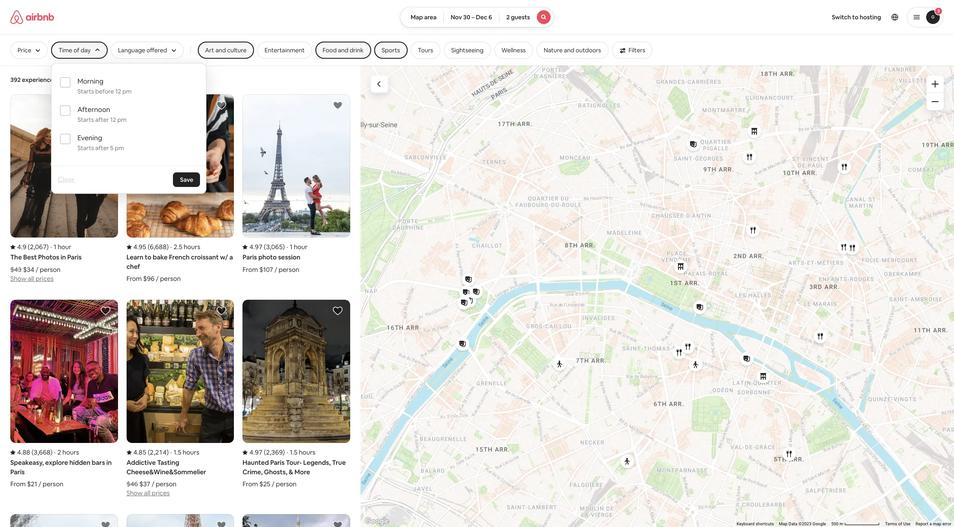 Task type: locate. For each thing, give the bounding box(es) containing it.
show all prices button down cheese&wine&sommelier at the left of page
[[126, 488, 170, 497]]

speakeasy,
[[10, 459, 44, 467]]

1 horizontal spatial of
[[898, 522, 902, 527]]

show down $46
[[126, 489, 143, 497]]

4.88 out of 5 average rating,  3,668 reviews image
[[10, 449, 53, 457]]

hours inside learn to bake french croissant w/ a chef group
[[184, 243, 200, 251]]

None search field
[[400, 7, 554, 27]]

· 1 hour up photos
[[50, 243, 71, 251]]

· left 2.5
[[170, 243, 172, 251]]

$46
[[126, 480, 138, 488]]

person inside learn to bake french croissant w/ a chef from $96 / person
[[160, 275, 181, 283]]

0 horizontal spatial hour
[[58, 243, 71, 251]]

4.95
[[133, 243, 146, 251]]

paris right photos
[[67, 253, 82, 261]]

show all prices button for $37
[[126, 488, 170, 497]]

pm
[[122, 88, 132, 95], [117, 116, 127, 124], [115, 144, 124, 152]]

4.97 up photo
[[249, 243, 262, 251]]

1 · 1 hour from the left
[[50, 243, 71, 251]]

1 hour from the left
[[58, 243, 71, 251]]

· inside learn to bake french croissant w/ a chef group
[[170, 243, 172, 251]]

after inside evening starts after 5 pm
[[95, 144, 109, 152]]

french
[[169, 253, 190, 261]]

1.5 up tasting
[[174, 449, 181, 457]]

show all prices button inside the best photos in paris group
[[10, 274, 54, 283]]

· 1 hour
[[50, 243, 71, 251], [287, 243, 307, 251]]

1 vertical spatial 12
[[110, 116, 116, 124]]

4.97 up haunted
[[249, 449, 262, 457]]

· for (3,065)
[[287, 243, 288, 251]]

paris inside the paris photo session from $107 / person
[[243, 253, 257, 261]]

1 for 4.9 (2,067)
[[54, 243, 56, 251]]

map left area
[[411, 13, 423, 21]]

evening starts after 5 pm
[[77, 133, 124, 152]]

1 and from the left
[[215, 46, 226, 54]]

12 right before
[[115, 88, 121, 95]]

addictive
[[126, 459, 156, 467]]

· up photos
[[50, 243, 52, 251]]

person inside the paris photo session from $107 / person
[[279, 266, 299, 274]]

more
[[295, 468, 310, 476]]

person down session
[[279, 266, 299, 274]]

0 horizontal spatial 2
[[57, 449, 61, 457]]

· up tour-
[[287, 449, 288, 457]]

map for map area
[[411, 13, 423, 21]]

0 horizontal spatial · 1.5 hours
[[170, 449, 199, 457]]

1 vertical spatial 2
[[57, 449, 61, 457]]

· 2.5 hours
[[170, 243, 200, 251]]

1 up session
[[290, 243, 292, 251]]

clear
[[58, 175, 75, 184]]

from inside the paris photo session from $107 / person
[[243, 266, 258, 274]]

/ inside haunted paris tour- legends, true crime, ghosts, & more from $25 / person
[[272, 480, 274, 488]]

sightseeing
[[451, 46, 483, 54]]

legends,
[[303, 459, 331, 467]]

2 after from the top
[[95, 144, 109, 152]]

person inside speakeasy, explore hidden bars in paris from $21 / person
[[43, 480, 63, 488]]

30
[[463, 13, 470, 21]]

pm up evening starts after 5 pm
[[117, 116, 127, 124]]

and right nature
[[564, 46, 574, 54]]

in right bars
[[106, 459, 112, 467]]

and inside button
[[564, 46, 574, 54]]

2 1.5 from the left
[[290, 449, 297, 457]]

person inside haunted paris tour- legends, true crime, ghosts, & more from $25 / person
[[276, 480, 297, 488]]

$107
[[259, 266, 273, 274]]

all down $34
[[28, 275, 34, 283]]

0 vertical spatial of
[[74, 46, 79, 54]]

3 starts from the top
[[77, 144, 94, 152]]

map inside button
[[411, 13, 423, 21]]

0 horizontal spatial of
[[74, 46, 79, 54]]

1 vertical spatial starts
[[77, 116, 94, 124]]

from left $107
[[243, 266, 258, 274]]

starts down morning
[[77, 88, 94, 95]]

and left drink
[[338, 46, 348, 54]]

after left the 5
[[95, 144, 109, 152]]

learn to bake french croissant w/ a chef group
[[126, 94, 234, 283]]

from inside speakeasy, explore hidden bars in paris from $21 / person
[[10, 480, 26, 488]]

from left the $21
[[10, 480, 26, 488]]

a right w/
[[229, 253, 233, 261]]

0 vertical spatial a
[[229, 253, 233, 261]]

map area
[[411, 13, 437, 21]]

0 horizontal spatial show
[[10, 275, 26, 283]]

in inside speakeasy, explore hidden bars in paris from $21 / person
[[106, 459, 112, 467]]

12 inside 'afternoon starts after 12 pm'
[[110, 116, 116, 124]]

1 horizontal spatial a
[[929, 522, 932, 527]]

12 inside morning starts before 12 pm
[[115, 88, 121, 95]]

person inside addictive tasting cheese&wine&sommelier $46 $37 / person show all prices
[[156, 480, 176, 488]]

1 · 1.5 hours from the left
[[170, 449, 199, 457]]

hours up cheese&wine&sommelier at the left of page
[[183, 449, 199, 457]]

3 and from the left
[[564, 46, 574, 54]]

all
[[28, 275, 34, 283], [144, 489, 150, 497]]

1
[[54, 243, 56, 251], [290, 243, 292, 251]]

of left day on the left of the page
[[74, 46, 79, 54]]

· inside addictive tasting cheese&wine&sommelier group
[[170, 449, 172, 457]]

from down the crime,
[[243, 480, 258, 488]]

· for (6,688)
[[170, 243, 172, 251]]

0 horizontal spatial map
[[411, 13, 423, 21]]

starts inside evening starts after 5 pm
[[77, 144, 94, 152]]

1.5 for tasting
[[174, 449, 181, 457]]

1 vertical spatial show
[[126, 489, 143, 497]]

/ right $34
[[36, 266, 38, 274]]

0 vertical spatial show all prices button
[[10, 274, 54, 283]]

hour inside the best photos in paris group
[[58, 243, 71, 251]]

2 vertical spatial pm
[[115, 144, 124, 152]]

show
[[10, 275, 26, 283], [126, 489, 143, 497]]

2 · 1.5 hours from the left
[[287, 449, 315, 457]]

2 vertical spatial starts
[[77, 144, 94, 152]]

paris inside speakeasy, explore hidden bars in paris from $21 / person
[[10, 468, 25, 476]]

hours inside 'speakeasy, explore hidden bars in paris' group
[[62, 449, 79, 457]]

in right photos
[[61, 253, 66, 261]]

0 horizontal spatial all
[[28, 275, 34, 283]]

· 1.5 hours inside addictive tasting cheese&wine&sommelier group
[[170, 449, 199, 457]]

0 vertical spatial after
[[95, 116, 109, 124]]

0 horizontal spatial show all prices button
[[10, 274, 54, 283]]

starts
[[77, 88, 94, 95], [77, 116, 94, 124], [77, 144, 94, 152]]

4.97 inside paris photo session group
[[249, 243, 262, 251]]

paris inside the best photos in paris $43 $34 / person show all prices
[[67, 253, 82, 261]]

1.5 inside haunted paris tour- legends, true crime, ghosts, & more group
[[290, 449, 297, 457]]

12 for afternoon
[[110, 116, 116, 124]]

from down chef
[[126, 275, 142, 283]]

· 1.5 hours up tasting
[[170, 449, 199, 457]]

4.9
[[17, 243, 26, 251]]

time of day button
[[51, 42, 107, 59]]

1 starts from the top
[[77, 88, 94, 95]]

1 horizontal spatial map
[[779, 522, 787, 527]]

add to wishlist image inside the best photos in paris group
[[100, 100, 111, 111]]

4.97 inside haunted paris tour- legends, true crime, ghosts, & more group
[[249, 449, 262, 457]]

1 horizontal spatial hour
[[294, 243, 307, 251]]

paris down speakeasy,
[[10, 468, 25, 476]]

(6,688)
[[148, 243, 169, 251]]

prices down photos
[[36, 275, 54, 283]]

and inside 'button'
[[338, 46, 348, 54]]

4.9 out of 5 average rating,  2,067 reviews image
[[10, 243, 49, 251]]

hour up photos
[[58, 243, 71, 251]]

1 for 4.97 (3,065)
[[290, 243, 292, 251]]

· 1 hour up session
[[287, 243, 307, 251]]

/ inside the paris photo session from $107 / person
[[274, 266, 277, 274]]

0 vertical spatial map
[[411, 13, 423, 21]]

· 1 hour inside paris photo session group
[[287, 243, 307, 251]]

· up tasting
[[170, 449, 172, 457]]

croissant
[[191, 253, 219, 261]]

hours up legends,
[[299, 449, 315, 457]]

/ right $107
[[274, 266, 277, 274]]

after for afternoon
[[95, 116, 109, 124]]

0 vertical spatial in
[[61, 253, 66, 261]]

1.5
[[174, 449, 181, 457], [290, 449, 297, 457]]

starts inside 'afternoon starts after 12 pm'
[[77, 116, 94, 124]]

0 vertical spatial pm
[[122, 88, 132, 95]]

show all prices button down best
[[10, 274, 54, 283]]

paris up ghosts,
[[270, 459, 285, 467]]

paris down 4.97 out of 5 average rating,  3,065 reviews image
[[243, 253, 257, 261]]

and for nature
[[564, 46, 574, 54]]

hour up session
[[294, 243, 307, 251]]

1 horizontal spatial and
[[338, 46, 348, 54]]

haunted
[[243, 459, 269, 467]]

/ right $96
[[156, 275, 159, 283]]

· inside paris photo session group
[[287, 243, 288, 251]]

after for evening
[[95, 144, 109, 152]]

add to wishlist image for 4.97 (3,065)
[[333, 100, 343, 111]]

paris photo session group
[[243, 94, 350, 274]]

hours right 2.5
[[184, 243, 200, 251]]

392
[[10, 76, 21, 84]]

/ right $25
[[272, 480, 274, 488]]

add to wishlist image
[[100, 100, 111, 111], [216, 100, 227, 111], [100, 521, 111, 527]]

pm right before
[[122, 88, 132, 95]]

a left map
[[929, 522, 932, 527]]

of for use
[[898, 522, 902, 527]]

1 vertical spatial pm
[[117, 116, 127, 124]]

haunted paris tour- legends, true crime, ghosts, & more group
[[243, 300, 350, 488]]

12 down afternoon
[[110, 116, 116, 124]]

add to wishlist image for 4.97 (2,369)
[[333, 306, 343, 316]]

1 inside the best photos in paris group
[[54, 243, 56, 251]]

map left data
[[779, 522, 787, 527]]

wellness
[[501, 46, 526, 54]]

2 · 1 hour from the left
[[287, 243, 307, 251]]

1 vertical spatial after
[[95, 144, 109, 152]]

· 1.5 hours up tour-
[[287, 449, 315, 457]]

bars
[[92, 459, 105, 467]]

1 horizontal spatial 1.5
[[290, 449, 297, 457]]

map
[[411, 13, 423, 21], [779, 522, 787, 527]]

after down afternoon
[[95, 116, 109, 124]]

2 hour from the left
[[294, 243, 307, 251]]

0 vertical spatial all
[[28, 275, 34, 283]]

1 1 from the left
[[54, 243, 56, 251]]

day
[[81, 46, 91, 54]]

and right the art
[[215, 46, 226, 54]]

hours up hidden
[[62, 449, 79, 457]]

4.95 (6,688)
[[133, 243, 169, 251]]

0 vertical spatial show
[[10, 275, 26, 283]]

culture
[[227, 46, 247, 54]]

a
[[229, 253, 233, 261], [929, 522, 932, 527]]

0 vertical spatial 2
[[506, 13, 510, 21]]

pm inside 'afternoon starts after 12 pm'
[[117, 116, 127, 124]]

sports
[[382, 46, 400, 54]]

1 up photos
[[54, 243, 56, 251]]

Entertainment button
[[257, 42, 312, 59]]

speakeasy, explore hidden bars in paris group
[[10, 300, 118, 488]]

1 4.97 from the top
[[249, 243, 262, 251]]

person down cheese&wine&sommelier at the left of page
[[156, 480, 176, 488]]

2
[[506, 13, 510, 21], [57, 449, 61, 457]]

pm inside morning starts before 12 pm
[[122, 88, 132, 95]]

1.5 up tour-
[[290, 449, 297, 457]]

· inside haunted paris tour- legends, true crime, ghosts, & more group
[[287, 449, 288, 457]]

1 vertical spatial map
[[779, 522, 787, 527]]

starts for afternoon
[[77, 116, 94, 124]]

show down $43
[[10, 275, 26, 283]]

person right the $21
[[43, 480, 63, 488]]

1 1.5 from the left
[[174, 449, 181, 457]]

/ right the $21
[[39, 480, 41, 488]]

· inside 'speakeasy, explore hidden bars in paris' group
[[54, 449, 56, 457]]

of
[[74, 46, 79, 54], [898, 522, 902, 527]]

· 1.5 hours inside haunted paris tour- legends, true crime, ghosts, & more group
[[287, 449, 315, 457]]

1 horizontal spatial 1
[[290, 243, 292, 251]]

0 horizontal spatial 1
[[54, 243, 56, 251]]

person right $96
[[160, 275, 181, 283]]

map data ©2023 google
[[779, 522, 826, 527]]

$37
[[139, 480, 150, 488]]

1 horizontal spatial in
[[106, 459, 112, 467]]

hours for bake
[[184, 243, 200, 251]]

1 horizontal spatial · 1.5 hours
[[287, 449, 315, 457]]

2 1 from the left
[[290, 243, 292, 251]]

1 vertical spatial all
[[144, 489, 150, 497]]

Art and culture button
[[198, 42, 254, 59]]

1.5 inside addictive tasting cheese&wine&sommelier group
[[174, 449, 181, 457]]

0 horizontal spatial · 1 hour
[[50, 243, 71, 251]]

4.97 out of 5 average rating,  2,369 reviews image
[[243, 449, 285, 457]]

starts inside morning starts before 12 pm
[[77, 88, 94, 95]]

2.5
[[174, 243, 182, 251]]

person down photos
[[40, 266, 60, 274]]

starts down afternoon
[[77, 116, 94, 124]]

$43
[[10, 266, 22, 274]]

· 1 hour inside the best photos in paris group
[[50, 243, 71, 251]]

4.85 out of 5 average rating,  2,214 reviews image
[[126, 449, 169, 457]]

1 vertical spatial a
[[929, 522, 932, 527]]

0 horizontal spatial prices
[[36, 275, 54, 283]]

map area button
[[400, 7, 444, 27]]

morning starts before 12 pm
[[77, 77, 132, 95]]

5
[[110, 144, 113, 152]]

· 1.5 hours for tasting
[[170, 449, 199, 457]]

· 1.5 hours
[[170, 449, 199, 457], [287, 449, 315, 457]]

· up session
[[287, 243, 288, 251]]

in
[[61, 253, 66, 261], [106, 459, 112, 467]]

person down &
[[276, 480, 297, 488]]

and for food
[[338, 46, 348, 54]]

add to wishlist image inside learn to bake french croissant w/ a chef group
[[216, 100, 227, 111]]

/ right the $37 at the left bottom of the page
[[152, 480, 154, 488]]

/ inside addictive tasting cheese&wine&sommelier $46 $37 / person show all prices
[[152, 480, 154, 488]]

pm inside evening starts after 5 pm
[[115, 144, 124, 152]]

/
[[36, 266, 38, 274], [274, 266, 277, 274], [156, 275, 159, 283], [39, 480, 41, 488], [152, 480, 154, 488], [272, 480, 274, 488]]

hour for photos
[[58, 243, 71, 251]]

from inside learn to bake french croissant w/ a chef from $96 / person
[[126, 275, 142, 283]]

and for art
[[215, 46, 226, 54]]

1 horizontal spatial show all prices button
[[126, 488, 170, 497]]

pm right the 5
[[115, 144, 124, 152]]

· for (2,369)
[[287, 449, 288, 457]]

0 vertical spatial starts
[[77, 88, 94, 95]]

m
[[840, 522, 843, 527]]

2 guests
[[506, 13, 530, 21]]

add to wishlist image inside haunted paris tour- legends, true crime, ghosts, & more group
[[333, 306, 343, 316]]

1 horizontal spatial show
[[126, 489, 143, 497]]

shortcuts
[[756, 522, 774, 527]]

add to wishlist image
[[333, 100, 343, 111], [100, 306, 111, 316], [216, 306, 227, 316], [333, 306, 343, 316], [216, 521, 227, 527], [333, 521, 343, 527]]

· up the explore
[[54, 449, 56, 457]]

hours inside addictive tasting cheese&wine&sommelier group
[[183, 449, 199, 457]]

0 vertical spatial 4.97
[[249, 243, 262, 251]]

starts down evening
[[77, 144, 94, 152]]

2 and from the left
[[338, 46, 348, 54]]

hidden
[[69, 459, 90, 467]]

·
[[50, 243, 52, 251], [170, 243, 172, 251], [287, 243, 288, 251], [54, 449, 56, 457], [170, 449, 172, 457], [287, 449, 288, 457]]

show all prices button inside addictive tasting cheese&wine&sommelier group
[[126, 488, 170, 497]]

0 horizontal spatial in
[[61, 253, 66, 261]]

0 vertical spatial 12
[[115, 88, 121, 95]]

2 starts from the top
[[77, 116, 94, 124]]

person
[[40, 266, 60, 274], [279, 266, 299, 274], [160, 275, 181, 283], [43, 480, 63, 488], [156, 480, 176, 488], [276, 480, 297, 488]]

0 horizontal spatial 1.5
[[174, 449, 181, 457]]

1 horizontal spatial · 1 hour
[[287, 243, 307, 251]]

paris inside haunted paris tour- legends, true crime, ghosts, & more from $25 / person
[[270, 459, 285, 467]]

1 vertical spatial of
[[898, 522, 902, 527]]

2 4.97 from the top
[[249, 449, 262, 457]]

add to wishlist image for 4.88 (3,668)
[[100, 306, 111, 316]]

0 horizontal spatial a
[[229, 253, 233, 261]]

session
[[278, 253, 300, 261]]

of for day
[[74, 46, 79, 54]]

2 up the explore
[[57, 449, 61, 457]]

1 inside paris photo session group
[[290, 243, 292, 251]]

hour
[[58, 243, 71, 251], [294, 243, 307, 251]]

of inside dropdown button
[[74, 46, 79, 54]]

2 left guests
[[506, 13, 510, 21]]

/ inside speakeasy, explore hidden bars in paris from $21 / person
[[39, 480, 41, 488]]

1 vertical spatial show all prices button
[[126, 488, 170, 497]]

0 horizontal spatial and
[[215, 46, 226, 54]]

show all prices button
[[10, 274, 54, 283], [126, 488, 170, 497]]

0 vertical spatial prices
[[36, 275, 54, 283]]

1 horizontal spatial prices
[[152, 489, 170, 497]]

of left the use in the right bottom of the page
[[898, 522, 902, 527]]

1 after from the top
[[95, 116, 109, 124]]

4.97
[[249, 243, 262, 251], [249, 449, 262, 457]]

1 vertical spatial in
[[106, 459, 112, 467]]

hours inside haunted paris tour- legends, true crime, ghosts, & more group
[[299, 449, 315, 457]]

all down the $37 at the left bottom of the page
[[144, 489, 150, 497]]

2 inside 'button'
[[506, 13, 510, 21]]

4.97 (3,065)
[[249, 243, 285, 251]]

prices down cheese&wine&sommelier at the left of page
[[152, 489, 170, 497]]

hour inside paris photo session group
[[294, 243, 307, 251]]

1 vertical spatial 4.97
[[249, 449, 262, 457]]

after
[[95, 116, 109, 124], [95, 144, 109, 152]]

1 horizontal spatial all
[[144, 489, 150, 497]]

· inside the best photos in paris group
[[50, 243, 52, 251]]

/ inside the best photos in paris $43 $34 / person show all prices
[[36, 266, 38, 274]]

1 vertical spatial prices
[[152, 489, 170, 497]]

12
[[115, 88, 121, 95], [110, 116, 116, 124]]

and inside button
[[215, 46, 226, 54]]

after inside 'afternoon starts after 12 pm'
[[95, 116, 109, 124]]

report a map error
[[916, 522, 951, 527]]

2 horizontal spatial and
[[564, 46, 574, 54]]

1 horizontal spatial 2
[[506, 13, 510, 21]]



Task type: describe. For each thing, give the bounding box(es) containing it.
1.5 for paris
[[290, 449, 297, 457]]

pm for afternoon
[[117, 116, 127, 124]]

morning
[[77, 77, 103, 86]]

$21
[[27, 480, 37, 488]]

google image
[[363, 516, 391, 527]]

addictive tasting cheese&wine&sommelier $46 $37 / person show all prices
[[126, 459, 206, 497]]

4.97 out of 5 average rating,  3,065 reviews image
[[243, 243, 285, 251]]

(2,214)
[[148, 449, 169, 457]]

4.9 (2,067)
[[17, 243, 49, 251]]

500 m button
[[829, 521, 883, 527]]

dec
[[476, 13, 487, 21]]

google map
showing 24 experiences. region
[[360, 65, 954, 527]]

area
[[424, 13, 437, 21]]

nature and outdoors
[[544, 46, 601, 54]]

to
[[145, 253, 151, 261]]

show inside addictive tasting cheese&wine&sommelier $46 $37 / person show all prices
[[126, 489, 143, 497]]

guests
[[511, 13, 530, 21]]

photos
[[38, 253, 59, 261]]

crime,
[[243, 468, 263, 476]]

pm for evening
[[115, 144, 124, 152]]

nature
[[544, 46, 563, 54]]

true
[[332, 459, 346, 467]]

· for (2,214)
[[170, 449, 172, 457]]

in inside the best photos in paris $43 $34 / person show all prices
[[61, 253, 66, 261]]

$34
[[23, 266, 34, 274]]

· for (3,668)
[[54, 449, 56, 457]]

$25
[[259, 480, 270, 488]]

Food and drink button
[[315, 42, 371, 59]]

the best photos in paris group
[[10, 94, 118, 283]]

keyboard
[[737, 522, 755, 527]]

experiences
[[22, 76, 56, 84]]

· for (2,067)
[[50, 243, 52, 251]]

4.88 (3,668)
[[17, 449, 53, 457]]

food
[[323, 46, 337, 54]]

nov 30 – dec 6 button
[[443, 7, 499, 27]]

speakeasy, explore hidden bars in paris from $21 / person
[[10, 459, 112, 488]]

4.97 for 4.97 (2,369)
[[249, 449, 262, 457]]

w/
[[220, 253, 228, 261]]

paris photo session from $107 / person
[[243, 253, 300, 274]]

food and drink
[[323, 46, 364, 54]]

500 m
[[831, 522, 844, 527]]

keyboard shortcuts
[[737, 522, 774, 527]]

terms of use link
[[885, 522, 910, 527]]

12 for morning
[[115, 88, 121, 95]]

none search field containing map area
[[400, 7, 554, 27]]

starts for evening
[[77, 144, 94, 152]]

(2,369)
[[264, 449, 285, 457]]

/ inside learn to bake french croissant w/ a chef from $96 / person
[[156, 275, 159, 283]]

show inside the best photos in paris $43 $34 / person show all prices
[[10, 275, 26, 283]]

time of day
[[59, 46, 91, 54]]

from inside haunted paris tour- legends, true crime, ghosts, & more from $25 / person
[[243, 480, 258, 488]]

show all prices button for $34
[[10, 274, 54, 283]]

ghosts,
[[264, 468, 287, 476]]

(2,067)
[[28, 243, 49, 251]]

500
[[831, 522, 838, 527]]

4.88
[[17, 449, 30, 457]]

afternoon starts after 12 pm
[[77, 105, 127, 124]]

save
[[180, 176, 193, 184]]

· 2 hours
[[54, 449, 79, 457]]

learn
[[126, 253, 143, 261]]

photo
[[258, 253, 277, 261]]

add to wishlist image for 4.85 (2,214)
[[216, 306, 227, 316]]

hours for hidden
[[62, 449, 79, 457]]

terms
[[885, 522, 897, 527]]

map for map data ©2023 google
[[779, 522, 787, 527]]

4.85
[[133, 449, 146, 457]]

–
[[472, 13, 475, 21]]

(3,668)
[[32, 449, 53, 457]]

person inside the best photos in paris $43 $34 / person show all prices
[[40, 266, 60, 274]]

keyboard shortcuts button
[[737, 521, 774, 527]]

addictive tasting cheese&wine&sommelier group
[[126, 300, 234, 497]]

use
[[903, 522, 910, 527]]

report a map error link
[[916, 522, 951, 527]]

Sightseeing button
[[444, 42, 491, 59]]

hours for tour-
[[299, 449, 315, 457]]

time
[[59, 46, 72, 54]]

hours for cheese&wine&sommelier
[[183, 449, 199, 457]]

haunted paris tour- legends, true crime, ghosts, & more from $25 / person
[[243, 459, 346, 488]]

google
[[813, 522, 826, 527]]

2 guests button
[[499, 7, 554, 27]]

starts for morning
[[77, 88, 94, 95]]

tasting
[[157, 459, 179, 467]]

pm for morning
[[122, 88, 132, 95]]

all inside the best photos in paris $43 $34 / person show all prices
[[28, 275, 34, 283]]

add to wishlist image for hour
[[100, 100, 111, 111]]

best
[[23, 253, 37, 261]]

prices inside addictive tasting cheese&wine&sommelier $46 $37 / person show all prices
[[152, 489, 170, 497]]

add to wishlist image for hours
[[216, 100, 227, 111]]

Nature and outdoors button
[[536, 42, 608, 59]]

6
[[489, 13, 492, 21]]

cheese&wine&sommelier
[[126, 468, 206, 476]]

bake
[[153, 253, 168, 261]]

before
[[95, 88, 114, 95]]

Tours button
[[411, 42, 440, 59]]

4.97 (2,369)
[[249, 449, 285, 457]]

the best photos in paris $43 $34 / person show all prices
[[10, 253, 82, 283]]

error
[[942, 522, 951, 527]]

nov
[[451, 13, 462, 21]]

zoom in image
[[932, 81, 939, 88]]

terms of use
[[885, 522, 910, 527]]

tour-
[[286, 459, 302, 467]]

2 inside 'speakeasy, explore hidden bars in paris' group
[[57, 449, 61, 457]]

clear button
[[53, 171, 79, 188]]

392 experiences
[[10, 76, 56, 84]]

· 1 hour for photos
[[50, 243, 71, 251]]

Wellness button
[[494, 42, 533, 59]]

all inside addictive tasting cheese&wine&sommelier $46 $37 / person show all prices
[[144, 489, 150, 497]]

save button
[[173, 173, 200, 187]]

tours
[[418, 46, 433, 54]]

(3,065)
[[264, 243, 285, 251]]

chef
[[126, 263, 140, 271]]

Sports button
[[374, 42, 407, 59]]

4.95 out of 5 average rating,  6,688 reviews image
[[126, 243, 169, 251]]

art and culture
[[205, 46, 247, 54]]

&
[[289, 468, 293, 476]]

· 1 hour for session
[[287, 243, 307, 251]]

©2023
[[798, 522, 811, 527]]

prices inside the best photos in paris $43 $34 / person show all prices
[[36, 275, 54, 283]]

$96
[[143, 275, 154, 283]]

4.97 for 4.97 (3,065)
[[249, 243, 262, 251]]

explore
[[45, 459, 68, 467]]

zoom out image
[[932, 98, 939, 105]]

hour for session
[[294, 243, 307, 251]]

· 1.5 hours for paris
[[287, 449, 315, 457]]

profile element
[[564, 0, 944, 34]]

entertainment
[[265, 46, 305, 54]]

data
[[789, 522, 797, 527]]

4.85 (2,214)
[[133, 449, 169, 457]]

a inside learn to bake french croissant w/ a chef from $96 / person
[[229, 253, 233, 261]]



Task type: vqa. For each thing, say whether or not it's contained in the screenshot.


